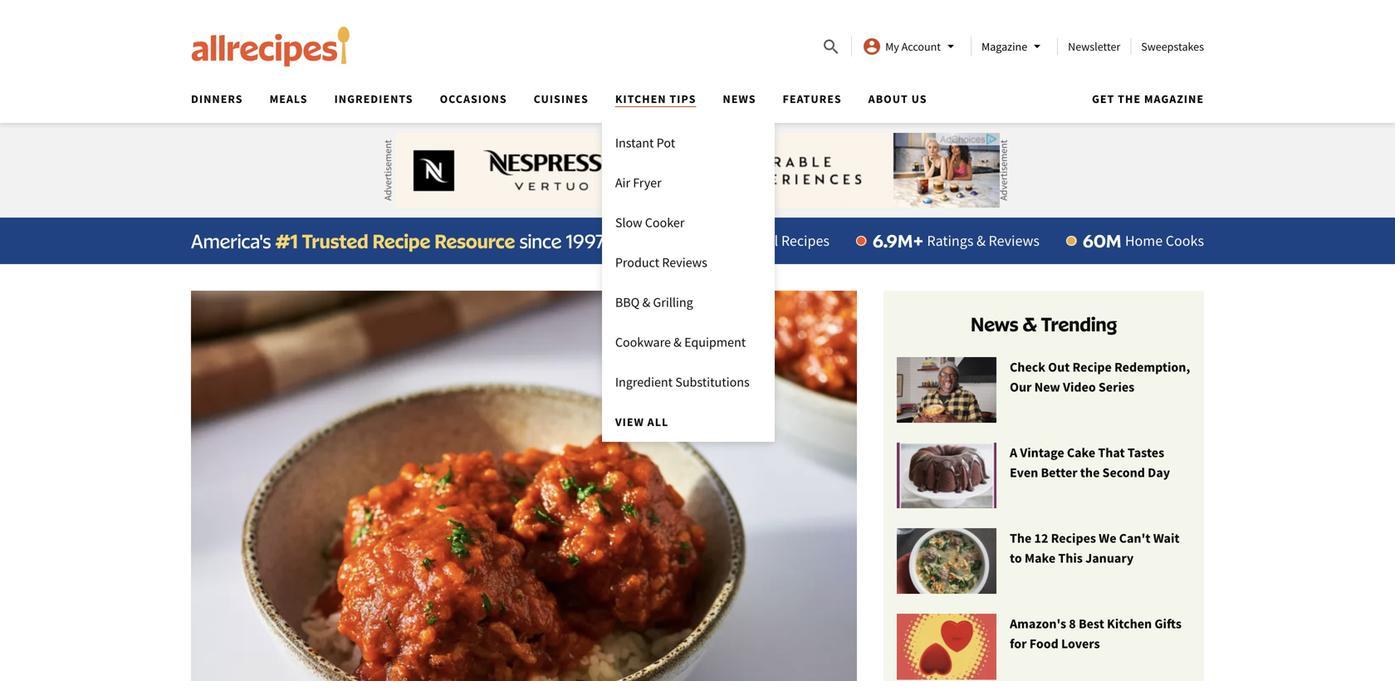 Task type: vqa. For each thing, say whether or not it's contained in the screenshot.
Banner containing Instant Pot
yes



Task type: locate. For each thing, give the bounding box(es) containing it.
& right the "cookware"
[[674, 334, 682, 351]]

navigation containing instant pot
[[178, 86, 1205, 442]]

0 vertical spatial reviews
[[989, 231, 1040, 250]]

original
[[729, 231, 779, 250]]

banner
[[0, 0, 1396, 442]]

cake
[[1067, 445, 1096, 461]]

gifts
[[1155, 616, 1182, 632]]

1 vertical spatial news
[[971, 312, 1019, 336]]

0 vertical spatial recipe
[[373, 229, 431, 253]]

home image
[[191, 27, 351, 66]]

dinners
[[191, 91, 243, 106]]

navigation
[[178, 86, 1205, 442]]

& inside bbq & grilling link
[[643, 294, 651, 311]]

0 vertical spatial kitchen
[[616, 91, 667, 106]]

we
[[1099, 530, 1117, 547]]

air fryer
[[616, 174, 662, 191]]

substitutions
[[676, 374, 750, 390]]

out
[[1049, 359, 1070, 376]]

since
[[520, 229, 562, 253]]

1 horizontal spatial news
[[971, 312, 1019, 336]]

account
[[902, 39, 941, 54]]

cooks
[[1166, 231, 1205, 250]]

all
[[648, 415, 669, 430]]

the 12 recipes we can't wait to make this january link
[[897, 529, 1191, 595]]

melinda's porcupine meatballs image
[[191, 291, 857, 681]]

news for news & trending
[[971, 312, 1019, 336]]

about
[[869, 91, 909, 106]]

caret_down image
[[1028, 37, 1048, 56]]

the
[[1081, 465, 1100, 481]]

recipe
[[373, 229, 431, 253], [1073, 359, 1112, 376]]

news & trending
[[971, 312, 1118, 336]]

air
[[616, 174, 631, 191]]

fryer
[[633, 174, 662, 191]]

kitchen left the tips
[[616, 91, 667, 106]]

overhead view of italian wedding soup with carrots, greens, orzo pasta and meatballs in a white bowl image
[[897, 529, 997, 595]]

view all link
[[602, 402, 775, 442]]

news right the tips
[[723, 91, 757, 106]]

recipe right the trusted
[[373, 229, 431, 253]]

check out recipe redemption, our new video series link
[[897, 357, 1191, 424]]

1 horizontal spatial reviews
[[989, 231, 1040, 250]]

0 horizontal spatial kitchen
[[616, 91, 667, 106]]

sweepstakes link
[[1142, 39, 1205, 54]]

instant
[[616, 135, 654, 151]]

january
[[1086, 550, 1134, 567]]

recipe up video
[[1073, 359, 1112, 376]]

air fryer link
[[602, 163, 775, 203]]

amazon's 8 best kitchen gifts for food lovers link
[[897, 614, 1191, 681]]

the 12 recipes we can't wait to make this january
[[1010, 530, 1180, 567]]

news up check
[[971, 312, 1019, 336]]

product reviews link
[[602, 243, 775, 282]]

1 horizontal spatial recipes
[[1052, 530, 1097, 547]]

wait
[[1154, 530, 1180, 547]]

our
[[1010, 379, 1032, 395]]

my account
[[886, 39, 941, 54]]

video
[[1064, 379, 1096, 395]]

0 vertical spatial recipes
[[782, 231, 830, 250]]

features link
[[783, 91, 842, 106]]

ingredient substitutions
[[616, 374, 750, 390]]

bbq
[[616, 294, 640, 311]]

kitchen
[[616, 91, 667, 106], [1108, 616, 1153, 632]]

0 horizontal spatial recipes
[[782, 231, 830, 250]]

kitchen right best
[[1108, 616, 1153, 632]]

0 horizontal spatial reviews
[[662, 254, 708, 271]]

new
[[1035, 379, 1061, 395]]

1 vertical spatial recipe
[[1073, 359, 1112, 376]]

60m home cooks
[[1083, 230, 1205, 252]]

1997
[[566, 229, 606, 253]]

dinners link
[[191, 91, 243, 106]]

reviews inside 6.9m+ ratings & reviews
[[989, 231, 1040, 250]]

recipes right the original
[[782, 231, 830, 250]]

cookware
[[616, 334, 671, 351]]

ingredients link
[[334, 91, 413, 106]]

ingredients
[[334, 91, 413, 106]]

60m
[[1083, 230, 1122, 252]]

reviews right 'ratings' on the top of the page
[[989, 231, 1040, 250]]

caret_down image
[[941, 37, 961, 56]]

search image
[[822, 37, 842, 57]]

recipes
[[782, 231, 830, 250], [1052, 530, 1097, 547]]

equipment
[[685, 334, 746, 351]]

0 vertical spatial news
[[723, 91, 757, 106]]

food
[[1030, 636, 1059, 652]]

1 vertical spatial recipes
[[1052, 530, 1097, 547]]

bbq & grilling
[[616, 294, 694, 311]]

cooker
[[645, 214, 685, 231]]

slow cooker link
[[602, 203, 775, 243]]

instant pot
[[616, 135, 676, 151]]

product
[[616, 254, 660, 271]]

& up check
[[1023, 312, 1038, 336]]

better
[[1041, 465, 1078, 481]]

& right 'ratings' on the top of the page
[[977, 231, 986, 250]]

reviews up bbq & grilling link
[[662, 254, 708, 271]]

1 horizontal spatial recipe
[[1073, 359, 1112, 376]]

meals
[[270, 91, 308, 106]]

lovers
[[1062, 636, 1101, 652]]

& inside cookware & equipment link
[[674, 334, 682, 351]]

1 vertical spatial reviews
[[662, 254, 708, 271]]

1 vertical spatial kitchen
[[1108, 616, 1153, 632]]

1 horizontal spatial kitchen
[[1108, 616, 1153, 632]]

recipes up this
[[1052, 530, 1097, 547]]

magazine button
[[982, 37, 1048, 56]]

& right bbq on the left of the page
[[643, 294, 651, 311]]

&
[[977, 231, 986, 250], [643, 294, 651, 311], [1023, 312, 1038, 336], [674, 334, 682, 351]]

banner containing instant pot
[[0, 0, 1396, 442]]

features
[[783, 91, 842, 106]]

newsletter button
[[1069, 39, 1121, 54]]

cuisines
[[534, 91, 589, 106]]

recipe inside check out recipe redemption, our new video series
[[1073, 359, 1112, 376]]

& for cookware & equipment
[[674, 334, 682, 351]]

get
[[1093, 91, 1115, 106]]

news inside navigation
[[723, 91, 757, 106]]

about us link
[[869, 91, 928, 106]]

occasions link
[[440, 91, 507, 106]]

ingredient substitutions link
[[602, 362, 775, 402]]

0 horizontal spatial news
[[723, 91, 757, 106]]

day
[[1148, 465, 1171, 481]]

amazon's 8 best kitchen gifts for food lovers
[[1010, 616, 1182, 652]]

& for bbq & grilling
[[643, 294, 651, 311]]

my
[[886, 39, 900, 54]]

bbq & grilling link
[[602, 282, 775, 322]]

sweepstakes
[[1142, 39, 1205, 54]]

cookware & equipment link
[[602, 322, 775, 362]]



Task type: describe. For each thing, give the bounding box(es) containing it.
view
[[616, 415, 645, 430]]

recipes inside the 12 recipes we can't wait to make this january
[[1052, 530, 1097, 547]]

original recipes link
[[674, 229, 830, 253]]

recipes inside original recipes link
[[782, 231, 830, 250]]

get the magazine
[[1093, 91, 1205, 106]]

kitchen tips
[[616, 91, 697, 106]]

news link
[[723, 91, 757, 106]]

check out recipe redemption, our new video series
[[1010, 359, 1191, 395]]

my account button
[[863, 37, 961, 56]]

tips
[[670, 91, 697, 106]]

navigation inside "banner"
[[178, 86, 1205, 442]]

that
[[1099, 445, 1126, 461]]

grilling
[[653, 294, 694, 311]]

tunnel of fudge cake, chocolate bundt cake on cake stand with purple border image
[[897, 443, 997, 509]]

roscoe hall holding a bowl from the one pan mac n cheese redux recipe image
[[897, 357, 997, 424]]

slow
[[616, 214, 643, 231]]

occasions
[[440, 91, 507, 106]]

8
[[1070, 616, 1077, 632]]

magazine
[[982, 39, 1028, 54]]

ratings
[[928, 231, 974, 250]]

silivo silicone heart shaped cake pans on a yellow and red ben-day dot background. image
[[897, 614, 997, 681]]

reviews inside 'link'
[[662, 254, 708, 271]]

12
[[1035, 530, 1049, 547]]

redemption,
[[1115, 359, 1191, 376]]

news for news link at the top of page
[[723, 91, 757, 106]]

tastes
[[1128, 445, 1165, 461]]

this
[[1059, 550, 1083, 567]]

#1
[[275, 229, 298, 253]]

about us
[[869, 91, 928, 106]]

get the magazine link
[[1093, 91, 1205, 106]]

6.9m+ ratings & reviews
[[873, 230, 1040, 252]]

original recipes
[[729, 231, 830, 250]]

0 horizontal spatial recipe
[[373, 229, 431, 253]]

advertisement element
[[395, 133, 1000, 208]]

magazine
[[1145, 91, 1205, 106]]

america's
[[191, 229, 271, 253]]

a
[[1010, 445, 1018, 461]]

a vintage cake that tastes even better the second day link
[[897, 443, 1191, 509]]

& inside 6.9m+ ratings & reviews
[[977, 231, 986, 250]]

instant pot link
[[602, 123, 775, 163]]

account image
[[863, 37, 882, 56]]

cuisines link
[[534, 91, 589, 106]]

vintage
[[1021, 445, 1065, 461]]

amazon's
[[1010, 616, 1067, 632]]

meals link
[[270, 91, 308, 106]]

view all
[[616, 415, 669, 430]]

kitchen inside navigation
[[616, 91, 667, 106]]

cookware & equipment
[[616, 334, 746, 351]]

slow cooker
[[616, 214, 685, 231]]

kitchen inside the amazon's 8 best kitchen gifts for food lovers
[[1108, 616, 1153, 632]]

series
[[1099, 379, 1135, 395]]

pot
[[657, 135, 676, 151]]

& for news & trending
[[1023, 312, 1038, 336]]

us
[[912, 91, 928, 106]]

even
[[1010, 465, 1039, 481]]

check
[[1010, 359, 1046, 376]]

6.9m+
[[873, 230, 924, 252]]

a vintage cake that tastes even better the second day
[[1010, 445, 1171, 481]]

for
[[1010, 636, 1027, 652]]

the
[[1010, 530, 1032, 547]]

home
[[1126, 231, 1163, 250]]

to
[[1010, 550, 1023, 567]]

the
[[1118, 91, 1142, 106]]

can't
[[1120, 530, 1151, 547]]

product reviews
[[616, 254, 708, 271]]

newsletter
[[1069, 39, 1121, 54]]

kitchen tips link
[[616, 91, 697, 106]]

ingredient
[[616, 374, 673, 390]]

make
[[1025, 550, 1056, 567]]



